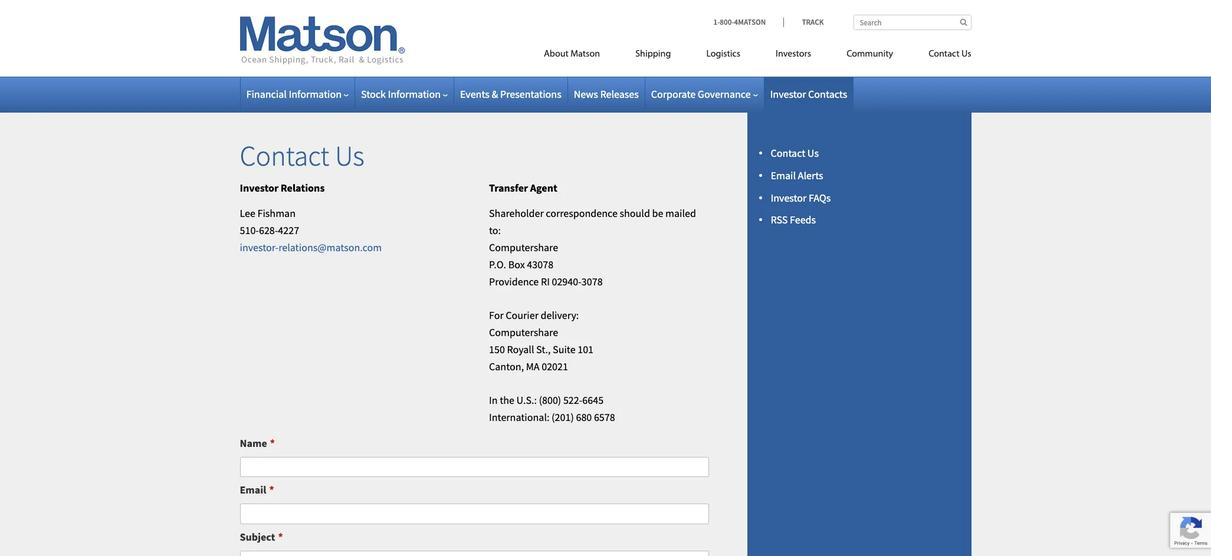 Task type: locate. For each thing, give the bounding box(es) containing it.
Name text field
[[240, 457, 709, 478]]

0 vertical spatial computershare
[[489, 241, 559, 254]]

computershare
[[489, 241, 559, 254], [489, 326, 559, 339]]

2 horizontal spatial us
[[962, 50, 972, 59]]

email left alerts
[[771, 169, 796, 182]]

contacts
[[809, 87, 848, 101]]

4matson
[[735, 17, 767, 27]]

investor up the lee
[[240, 181, 279, 195]]

royall
[[507, 343, 535, 356]]

contact
[[929, 50, 960, 59], [240, 138, 330, 174], [771, 146, 806, 160]]

investor faqs link
[[771, 191, 831, 205]]

contact us
[[929, 50, 972, 59], [240, 138, 365, 174], [771, 146, 819, 160]]

02021
[[542, 360, 568, 373]]

in the u.s.: (800) 522-6645 international: (201) 680 6578
[[489, 394, 616, 424]]

releases
[[601, 87, 639, 101]]

1-800-4matson
[[714, 17, 767, 27]]

should
[[620, 207, 651, 220]]

contact us inside top menu navigation
[[929, 50, 972, 59]]

computershare inside for courier delivery: computershare 150 royall st., suite 101 canton, ma 02021
[[489, 326, 559, 339]]

for
[[489, 309, 504, 322]]

be
[[653, 207, 664, 220]]

contact up investor relations
[[240, 138, 330, 174]]

international:
[[489, 411, 550, 424]]

computershare up box at the top
[[489, 241, 559, 254]]

p.o.
[[489, 258, 507, 271]]

1 horizontal spatial us
[[808, 146, 819, 160]]

contact us down search icon
[[929, 50, 972, 59]]

investor for investor relations
[[240, 181, 279, 195]]

contact up email alerts
[[771, 146, 806, 160]]

1 horizontal spatial information
[[388, 87, 441, 101]]

corporate
[[652, 87, 696, 101]]

investor-relations@matson.com link
[[240, 241, 382, 254]]

contact us up relations
[[240, 138, 365, 174]]

us inside top menu navigation
[[962, 50, 972, 59]]

logistics link
[[689, 44, 759, 68]]

contact us link down search icon
[[912, 44, 972, 68]]

contact us up email alerts
[[771, 146, 819, 160]]

to:
[[489, 224, 501, 237]]

information
[[289, 87, 342, 101], [388, 87, 441, 101]]

track
[[803, 17, 824, 27]]

fishman
[[258, 207, 296, 220]]

1 information from the left
[[289, 87, 342, 101]]

news releases
[[574, 87, 639, 101]]

name
[[240, 437, 267, 450]]

information right the financial
[[289, 87, 342, 101]]

u.s.:
[[517, 394, 537, 407]]

2 information from the left
[[388, 87, 441, 101]]

financial
[[246, 87, 287, 101]]

stock
[[361, 87, 386, 101]]

1 vertical spatial contact us link
[[771, 146, 819, 160]]

st.,
[[537, 343, 551, 356]]

rss feeds link
[[771, 213, 817, 227]]

0 horizontal spatial contact us
[[240, 138, 365, 174]]

about matson
[[544, 50, 600, 59]]

matson
[[571, 50, 600, 59]]

investor for investor contacts
[[771, 87, 807, 101]]

510-
[[240, 224, 259, 237]]

(201)
[[552, 411, 574, 424]]

subject
[[240, 531, 275, 544]]

contact down search "search box"
[[929, 50, 960, 59]]

information for stock information
[[388, 87, 441, 101]]

us
[[962, 50, 972, 59], [335, 138, 365, 174], [808, 146, 819, 160]]

events & presentations
[[460, 87, 562, 101]]

1 vertical spatial computershare
[[489, 326, 559, 339]]

1 computershare from the top
[[489, 241, 559, 254]]

news releases link
[[574, 87, 639, 101]]

community
[[847, 50, 894, 59]]

investor contacts
[[771, 87, 848, 101]]

stock information
[[361, 87, 441, 101]]

investor contacts link
[[771, 87, 848, 101]]

628-
[[259, 224, 278, 237]]

4227
[[278, 224, 299, 237]]

522-
[[564, 394, 583, 407]]

2 horizontal spatial contact us
[[929, 50, 972, 59]]

information for financial information
[[289, 87, 342, 101]]

financial information
[[246, 87, 342, 101]]

transfer
[[489, 181, 528, 195]]

contact us link
[[912, 44, 972, 68], [771, 146, 819, 160]]

1 horizontal spatial email
[[771, 169, 796, 182]]

lee fishman 510-628-4227 investor-relations@matson.com
[[240, 207, 382, 254]]

relations@matson.com
[[279, 241, 382, 254]]

investor down investors link
[[771, 87, 807, 101]]

community link
[[830, 44, 912, 68]]

information right stock
[[388, 87, 441, 101]]

None search field
[[854, 15, 972, 30]]

canton,
[[489, 360, 524, 373]]

1 horizontal spatial contact
[[771, 146, 806, 160]]

0 vertical spatial email
[[771, 169, 796, 182]]

news
[[574, 87, 599, 101]]

email down name
[[240, 484, 266, 497]]

2 computershare from the top
[[489, 326, 559, 339]]

1-
[[714, 17, 720, 27]]

computershare down courier
[[489, 326, 559, 339]]

mailed
[[666, 207, 697, 220]]

shipping
[[636, 50, 671, 59]]

1 vertical spatial email
[[240, 484, 266, 497]]

faqs
[[809, 191, 831, 205]]

investor up "rss feeds" link
[[771, 191, 807, 205]]

search image
[[961, 18, 968, 26]]

matson image
[[240, 17, 405, 65]]

2 horizontal spatial contact
[[929, 50, 960, 59]]

0 horizontal spatial information
[[289, 87, 342, 101]]

0 horizontal spatial email
[[240, 484, 266, 497]]

1 horizontal spatial contact us link
[[912, 44, 972, 68]]

0 horizontal spatial us
[[335, 138, 365, 174]]

1-800-4matson link
[[714, 17, 784, 27]]

contact us link up email alerts
[[771, 146, 819, 160]]



Task type: describe. For each thing, give the bounding box(es) containing it.
Search search field
[[854, 15, 972, 30]]

courier
[[506, 309, 539, 322]]

email for email alerts
[[771, 169, 796, 182]]

about
[[544, 50, 569, 59]]

150
[[489, 343, 505, 356]]

ri
[[541, 275, 550, 288]]

investors link
[[759, 44, 830, 68]]

shareholder
[[489, 207, 544, 220]]

shareholder correspondence should be mailed to: computershare p.o. box 43078 providence ri 02940-3078
[[489, 207, 697, 288]]

events
[[460, 87, 490, 101]]

suite
[[553, 343, 576, 356]]

investor for investor faqs
[[771, 191, 807, 205]]

financial information link
[[246, 87, 349, 101]]

track link
[[784, 17, 824, 27]]

101
[[578, 343, 594, 356]]

6645
[[583, 394, 604, 407]]

governance
[[698, 87, 751, 101]]

investor faqs
[[771, 191, 831, 205]]

for courier delivery: computershare 150 royall st., suite 101 canton, ma 02021
[[489, 309, 594, 373]]

email alerts
[[771, 169, 824, 182]]

email alerts link
[[771, 169, 824, 182]]

stock information link
[[361, 87, 448, 101]]

corporate governance link
[[652, 87, 758, 101]]

email for email
[[240, 484, 266, 497]]

about matson link
[[527, 44, 618, 68]]

logistics
[[707, 50, 741, 59]]

lee
[[240, 207, 256, 220]]

events & presentations link
[[460, 87, 562, 101]]

(800)
[[539, 394, 562, 407]]

corporate governance
[[652, 87, 751, 101]]

0 horizontal spatial contact
[[240, 138, 330, 174]]

relations
[[281, 181, 325, 195]]

correspondence
[[546, 207, 618, 220]]

6578
[[594, 411, 616, 424]]

agent
[[531, 181, 558, 195]]

in
[[489, 394, 498, 407]]

contact inside top menu navigation
[[929, 50, 960, 59]]

rss feeds
[[771, 213, 817, 227]]

0 horizontal spatial contact us link
[[771, 146, 819, 160]]

Subject text field
[[240, 551, 709, 557]]

investor relations
[[240, 181, 325, 195]]

1 horizontal spatial contact us
[[771, 146, 819, 160]]

box
[[509, 258, 525, 271]]

rss
[[771, 213, 788, 227]]

the
[[500, 394, 515, 407]]

3078
[[582, 275, 603, 288]]

providence
[[489, 275, 539, 288]]

shipping link
[[618, 44, 689, 68]]

680
[[576, 411, 592, 424]]

investors
[[776, 50, 812, 59]]

02940-
[[552, 275, 582, 288]]

0 vertical spatial contact us link
[[912, 44, 972, 68]]

delivery:
[[541, 309, 579, 322]]

Email text field
[[240, 504, 709, 525]]

top menu navigation
[[491, 44, 972, 68]]

800-
[[720, 17, 735, 27]]

computershare inside shareholder correspondence should be mailed to: computershare p.o. box 43078 providence ri 02940-3078
[[489, 241, 559, 254]]

alerts
[[799, 169, 824, 182]]

investor-
[[240, 241, 279, 254]]

transfer agent
[[489, 181, 558, 195]]

feeds
[[791, 213, 817, 227]]

presentations
[[501, 87, 562, 101]]

&
[[492, 87, 499, 101]]

ma
[[526, 360, 540, 373]]

43078
[[527, 258, 554, 271]]



Task type: vqa. For each thing, say whether or not it's contained in the screenshot.
628-
yes



